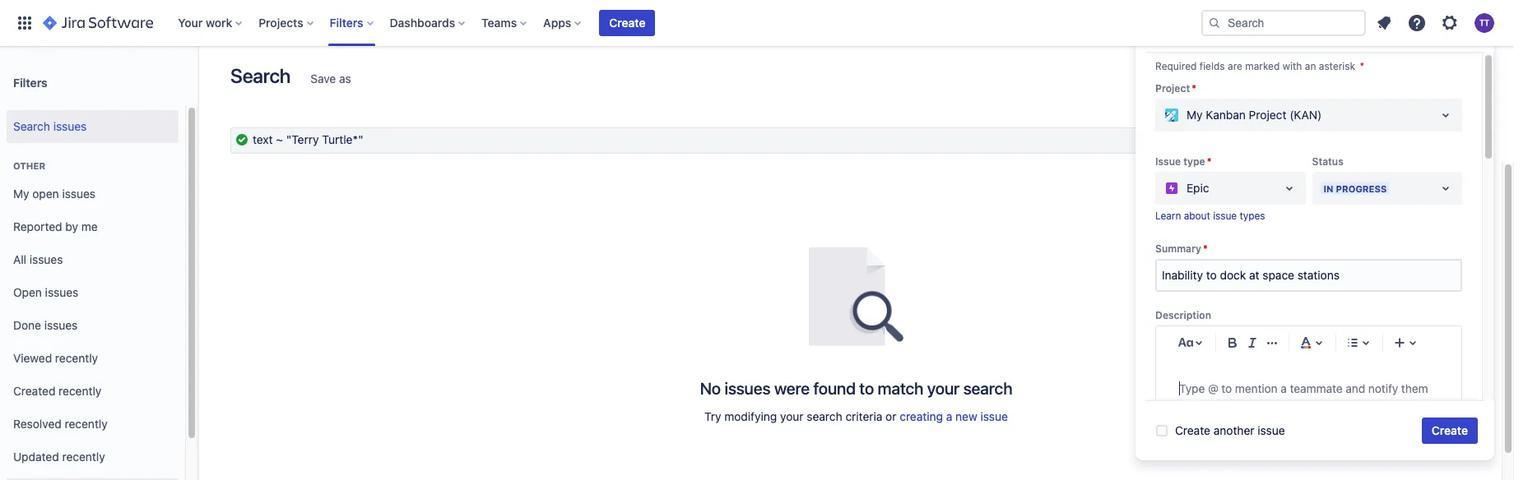Task type: locate. For each thing, give the bounding box(es) containing it.
at
[[1281, 14, 1293, 29]]

modifying
[[724, 410, 777, 424]]

my
[[1187, 108, 1203, 122], [13, 186, 29, 200]]

0 vertical spatial project
[[1155, 82, 1190, 95]]

bold ⌘b image
[[1223, 333, 1242, 353]]

issues inside all issues link
[[29, 252, 63, 266]]

search down found
[[807, 410, 842, 424]]

issues inside open issues link
[[45, 285, 78, 299]]

2 open image from the top
[[1436, 179, 1456, 198]]

reported by me link
[[7, 211, 179, 244]]

another
[[1213, 424, 1254, 438]]

found
[[813, 379, 856, 398]]

my left kanban
[[1187, 108, 1203, 122]]

my left open
[[13, 186, 29, 200]]

Search field
[[1201, 10, 1366, 36]]

open image for project
[[1436, 105, 1456, 125]]

created recently link
[[7, 375, 179, 408]]

1 horizontal spatial search
[[963, 379, 1012, 398]]

recently down viewed recently link in the left of the page
[[59, 384, 101, 398]]

1 vertical spatial project
[[1249, 108, 1286, 122]]

primary element
[[10, 0, 1201, 46]]

try modifying your search criteria or creating a new issue
[[704, 410, 1008, 424]]

1 vertical spatial my
[[13, 186, 29, 200]]

marked
[[1245, 60, 1280, 72]]

to up criteria
[[859, 379, 874, 398]]

project down required
[[1155, 82, 1190, 95]]

banner containing your work
[[0, 0, 1514, 46]]

search issues link
[[7, 110, 179, 143]]

issues for all issues
[[29, 252, 63, 266]]

other group
[[7, 143, 179, 479]]

0 vertical spatial your
[[927, 379, 960, 398]]

1 horizontal spatial create button
[[1422, 418, 1478, 444]]

search issues group
[[7, 105, 179, 148]]

required
[[1155, 60, 1197, 72]]

banner
[[0, 0, 1514, 46]]

0 vertical spatial create button
[[599, 10, 655, 36]]

your up a
[[927, 379, 960, 398]]

creating a new issue link
[[900, 410, 1008, 424]]

match
[[878, 379, 923, 398]]

created
[[13, 384, 55, 398]]

open
[[13, 285, 42, 299]]

all
[[13, 252, 26, 266]]

lists image
[[1343, 333, 1363, 353]]

1 vertical spatial your
[[780, 410, 804, 424]]

1 horizontal spatial my
[[1187, 108, 1203, 122]]

go full screen image
[[1425, 12, 1445, 32]]

Description - Main content area, start typing to enter text. text field
[[1179, 379, 1438, 419]]

your
[[927, 379, 960, 398], [780, 410, 804, 424]]

as
[[339, 72, 351, 86]]

try
[[704, 410, 721, 424]]

1 horizontal spatial search
[[230, 64, 291, 87]]

issue
[[1213, 210, 1237, 222], [980, 410, 1008, 424], [1258, 424, 1285, 438]]

sidebar navigation image
[[179, 66, 216, 99]]

all issues link
[[7, 244, 179, 276]]

project *
[[1155, 82, 1196, 95]]

help image
[[1407, 13, 1427, 33]]

1 vertical spatial open image
[[1436, 179, 1456, 198]]

open image
[[1436, 105, 1456, 125], [1436, 179, 1456, 198]]

recently for viewed recently
[[55, 351, 98, 365]]

no
[[700, 379, 721, 398]]

2 horizontal spatial create
[[1432, 424, 1468, 438]]

search left the save
[[230, 64, 291, 87]]

resolved
[[13, 417, 62, 431]]

your
[[178, 16, 203, 30]]

with
[[1283, 60, 1302, 72]]

project
[[1155, 82, 1190, 95], [1249, 108, 1286, 122]]

save as
[[310, 72, 351, 86]]

0 horizontal spatial create
[[609, 16, 645, 30]]

* right asterisk
[[1360, 60, 1364, 72]]

issues
[[53, 119, 87, 133], [62, 186, 96, 200], [29, 252, 63, 266], [45, 285, 78, 299], [44, 318, 78, 332], [724, 379, 770, 398]]

your down were
[[780, 410, 804, 424]]

dock
[[1247, 14, 1277, 29]]

kanban
[[1206, 108, 1246, 122]]

appswitcher icon image
[[15, 13, 35, 33]]

search up other
[[13, 119, 50, 133]]

recently down done issues link
[[55, 351, 98, 365]]

1 vertical spatial create button
[[1422, 418, 1478, 444]]

None text field
[[1157, 261, 1461, 290]]

open in google sheets image
[[1279, 72, 1293, 86]]

(kan)
[[1290, 108, 1322, 122]]

my open issues link
[[7, 178, 179, 211]]

minimize image
[[1399, 12, 1419, 32]]

issue right another
[[1258, 424, 1285, 438]]

type
[[1183, 156, 1205, 168]]

other
[[13, 160, 45, 171]]

0 vertical spatial to
[[1231, 14, 1243, 29]]

0 horizontal spatial create button
[[599, 10, 655, 36]]

open in microsoft excel image
[[1244, 72, 1257, 86]]

1 horizontal spatial create
[[1175, 424, 1210, 438]]

issue right new
[[980, 410, 1008, 424]]

0 horizontal spatial search
[[807, 410, 842, 424]]

to
[[1231, 14, 1243, 29], [859, 379, 874, 398]]

your profile and settings image
[[1475, 13, 1494, 33]]

your work button
[[173, 10, 247, 36]]

in progress
[[1324, 183, 1387, 194]]

viewed recently
[[13, 351, 98, 365]]

a
[[946, 410, 952, 424]]

my for my open issues
[[13, 186, 29, 200]]

learn about issue types
[[1155, 210, 1265, 222]]

1 open image from the top
[[1436, 105, 1456, 125]]

to right "search" image
[[1231, 14, 1243, 29]]

recently for resolved recently
[[65, 417, 108, 431]]

viewed recently link
[[7, 342, 179, 375]]

issues for open issues
[[45, 285, 78, 299]]

search for search issues
[[13, 119, 50, 133]]

0 vertical spatial my
[[1187, 108, 1203, 122]]

1 horizontal spatial issue
[[1213, 210, 1237, 222]]

1 vertical spatial to
[[859, 379, 874, 398]]

issue left types
[[1213, 210, 1237, 222]]

create another issue
[[1175, 424, 1285, 438]]

recently
[[55, 351, 98, 365], [59, 384, 101, 398], [65, 417, 108, 431], [62, 450, 105, 464]]

group
[[7, 479, 179, 481]]

0 vertical spatial open image
[[1436, 105, 1456, 125]]

all issues
[[13, 252, 63, 266]]

0 horizontal spatial search
[[13, 119, 50, 133]]

in
[[1324, 183, 1333, 194]]

*
[[1360, 60, 1364, 72], [1192, 82, 1196, 95], [1207, 156, 1212, 168], [1203, 242, 1208, 255]]

create
[[609, 16, 645, 30], [1175, 424, 1210, 438], [1432, 424, 1468, 438]]

recently down created recently link
[[65, 417, 108, 431]]

search up new
[[963, 379, 1012, 398]]

0 vertical spatial search
[[230, 64, 291, 87]]

issues inside done issues link
[[44, 318, 78, 332]]

learn
[[1155, 210, 1181, 222]]

my inside my open issues link
[[13, 186, 29, 200]]

search inside 'group'
[[13, 119, 50, 133]]

recently down resolved recently link
[[62, 450, 105, 464]]

create button
[[599, 10, 655, 36], [1422, 418, 1478, 444]]

notifications image
[[1374, 13, 1394, 33]]

summary
[[1155, 242, 1201, 255]]

share
[[1338, 72, 1368, 86]]

discard & close image
[[1451, 12, 1471, 32]]

inability
[[1178, 14, 1228, 29]]

resolved recently link
[[7, 408, 179, 441]]

fields
[[1200, 60, 1225, 72]]

updated
[[13, 450, 59, 464]]

issues inside search issues link
[[53, 119, 87, 133]]

1 vertical spatial search
[[13, 119, 50, 133]]

search
[[963, 379, 1012, 398], [807, 410, 842, 424]]

description
[[1155, 309, 1211, 321]]

my open issues
[[13, 186, 96, 200]]

0 horizontal spatial my
[[13, 186, 29, 200]]

None text field
[[230, 128, 1282, 154]]

progress
[[1336, 183, 1387, 194]]

search
[[230, 64, 291, 87], [13, 119, 50, 133]]

no issues were found to match your search
[[700, 379, 1012, 398]]

0 horizontal spatial project
[[1155, 82, 1190, 95]]

jira software image
[[43, 13, 153, 33], [43, 13, 153, 33]]

project left (kan)
[[1249, 108, 1286, 122]]

2 horizontal spatial issue
[[1258, 424, 1285, 438]]

0 horizontal spatial to
[[859, 379, 874, 398]]

are
[[1228, 60, 1242, 72]]



Task type: vqa. For each thing, say whether or not it's contained in the screenshot.
by
yes



Task type: describe. For each thing, give the bounding box(es) containing it.
1 vertical spatial search
[[807, 410, 842, 424]]

work
[[206, 16, 232, 30]]

0 vertical spatial search
[[963, 379, 1012, 398]]

save as button
[[302, 66, 359, 92]]

share link
[[1307, 67, 1377, 93]]

1 horizontal spatial project
[[1249, 108, 1286, 122]]

search for search
[[230, 64, 291, 87]]

open issues
[[13, 285, 78, 299]]

open
[[32, 186, 59, 200]]

me
[[81, 219, 98, 233]]

issue for create another issue
[[1258, 424, 1285, 438]]

creating
[[900, 410, 943, 424]]

resolved recently
[[13, 417, 108, 431]]

recently for created recently
[[59, 384, 101, 398]]

open issues link
[[7, 276, 179, 309]]

an
[[1305, 60, 1316, 72]]

were
[[774, 379, 810, 398]]

italic ⌘i image
[[1242, 333, 1262, 353]]

space
[[1296, 14, 1333, 29]]

my kanban project (kan)
[[1187, 108, 1322, 122]]

issue type *
[[1155, 156, 1212, 168]]

or
[[886, 410, 896, 424]]

settings image
[[1440, 13, 1460, 33]]

viewed
[[13, 351, 52, 365]]

1 horizontal spatial your
[[927, 379, 960, 398]]

created recently
[[13, 384, 101, 398]]

search image
[[1208, 16, 1221, 30]]

types
[[1240, 210, 1265, 222]]

0 horizontal spatial issue
[[980, 410, 1008, 424]]

issues for no issues were found to match your search
[[724, 379, 770, 398]]

reported
[[13, 219, 62, 233]]

new
[[955, 410, 977, 424]]

status
[[1312, 156, 1343, 168]]

summary *
[[1155, 242, 1208, 255]]

text styles image
[[1176, 333, 1196, 353]]

reported by me
[[13, 219, 98, 233]]

recently for updated recently
[[62, 450, 105, 464]]

save
[[310, 72, 336, 86]]

about
[[1184, 210, 1210, 222]]

by
[[65, 219, 78, 233]]

create button inside the primary element
[[599, 10, 655, 36]]

open image
[[1279, 179, 1299, 198]]

asterisk
[[1319, 60, 1355, 72]]

search issues
[[13, 119, 87, 133]]

inability to dock at space stations
[[1178, 14, 1387, 29]]

more formatting image
[[1262, 333, 1282, 353]]

done issues
[[13, 318, 78, 332]]

issues inside my open issues link
[[62, 186, 96, 200]]

issues for done issues
[[44, 318, 78, 332]]

create inside the primary element
[[609, 16, 645, 30]]

* right summary
[[1203, 242, 1208, 255]]

updated recently link
[[7, 441, 179, 474]]

open image for status
[[1436, 179, 1456, 198]]

issues for search issues
[[53, 119, 87, 133]]

done
[[13, 318, 41, 332]]

criteria
[[845, 410, 882, 424]]

epic
[[1187, 181, 1209, 195]]

filters
[[13, 75, 47, 89]]

* down required
[[1192, 82, 1196, 95]]

1 horizontal spatial to
[[1231, 14, 1243, 29]]

* right type
[[1207, 156, 1212, 168]]

done issues link
[[7, 309, 179, 342]]

your work
[[178, 16, 232, 30]]

stations
[[1337, 14, 1387, 29]]

0 horizontal spatial your
[[780, 410, 804, 424]]

issue
[[1155, 156, 1181, 168]]

issue for learn about issue types
[[1213, 210, 1237, 222]]

learn about issue types link
[[1155, 210, 1265, 222]]

required fields are marked with an asterisk *
[[1155, 60, 1364, 72]]

my for my kanban project (kan)
[[1187, 108, 1203, 122]]

updated recently
[[13, 450, 105, 464]]



